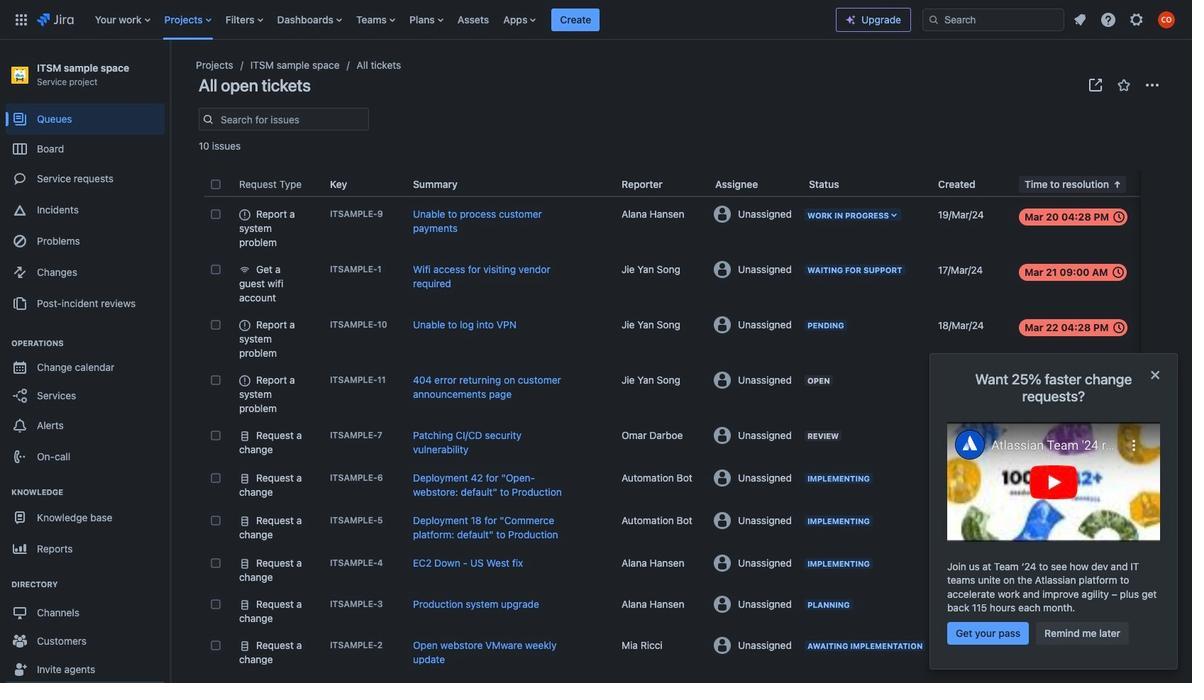 Task type: describe. For each thing, give the bounding box(es) containing it.
watch atlassian team '24 video dialog
[[930, 354, 1178, 670]]

heading for directory group
[[6, 579, 165, 591]]

heading for operations group
[[6, 338, 165, 349]]

heading for knowledge group
[[6, 487, 165, 498]]

settings image
[[1129, 11, 1146, 28]]

your profile and settings image
[[1159, 11, 1176, 28]]

knowledge group
[[6, 473, 165, 684]]

0 horizontal spatial list
[[88, 0, 836, 39]]

star image
[[1116, 77, 1133, 94]]

actions image
[[1144, 77, 1161, 94]]



Task type: locate. For each thing, give the bounding box(es) containing it.
help image
[[1100, 11, 1117, 28]]

0 vertical spatial heading
[[6, 338, 165, 349]]

primary element
[[9, 0, 836, 39]]

search image
[[929, 14, 940, 25]]

Search field
[[923, 8, 1065, 31]]

list item
[[552, 0, 600, 39]]

3 heading from the top
[[6, 579, 165, 591]]

list
[[88, 0, 836, 39], [1068, 7, 1184, 32]]

1 heading from the top
[[6, 338, 165, 349]]

jira image
[[37, 11, 74, 28], [37, 11, 74, 28]]

operations group
[[6, 324, 165, 477]]

notifications image
[[1072, 11, 1089, 28]]

2 heading from the top
[[6, 487, 165, 498]]

1 vertical spatial heading
[[6, 487, 165, 498]]

ascending icon image
[[1110, 176, 1127, 193]]

2 vertical spatial heading
[[6, 579, 165, 591]]

1 horizontal spatial list
[[1068, 7, 1184, 32]]

banner
[[0, 0, 1193, 40]]

None search field
[[923, 8, 1065, 31]]

group
[[6, 99, 165, 324]]

heading
[[6, 338, 165, 349], [6, 487, 165, 498], [6, 579, 165, 591]]

sidebar navigation image
[[155, 57, 186, 85]]

appswitcher icon image
[[13, 11, 30, 28]]

directory group
[[6, 565, 165, 684]]

Search for issues field
[[217, 109, 368, 129]]



Task type: vqa. For each thing, say whether or not it's contained in the screenshot.
left list
yes



